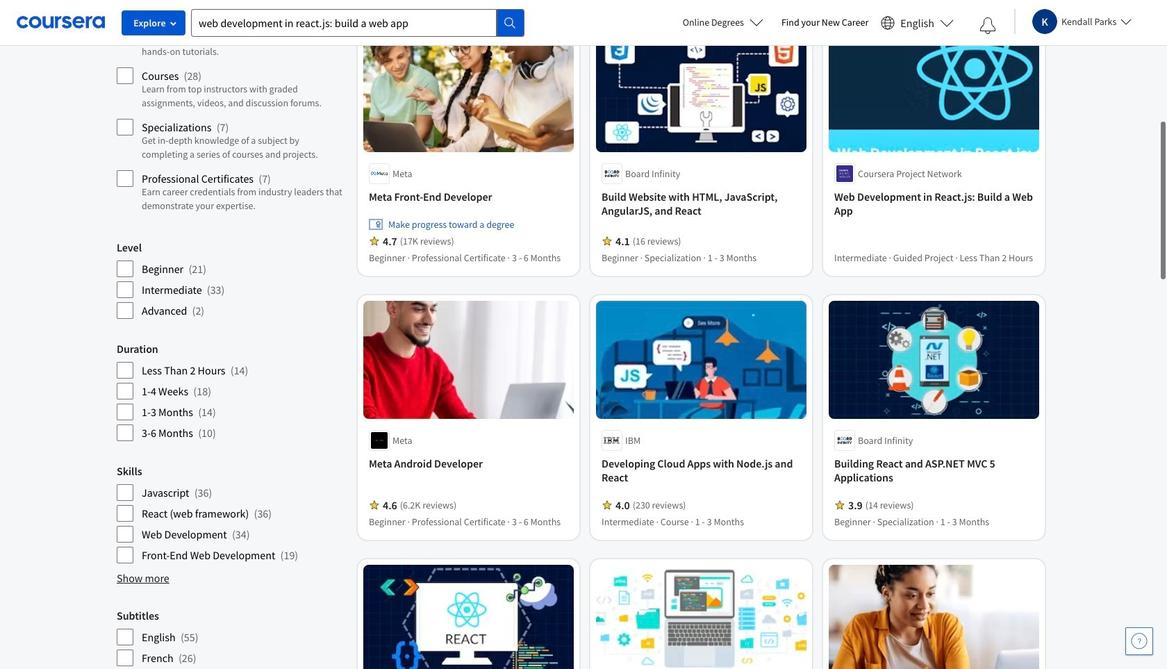 Task type: locate. For each thing, give the bounding box(es) containing it.
1 group from the top
[[117, 0, 344, 218]]

group
[[117, 0, 344, 218], [117, 241, 344, 320], [117, 342, 344, 442], [117, 464, 344, 564], [117, 609, 344, 669]]

What do you want to learn? text field
[[191, 9, 497, 36]]

help center image
[[1131, 633, 1148, 650]]

coursera image
[[17, 11, 105, 34]]

4 group from the top
[[117, 464, 344, 564]]

None search field
[[191, 9, 525, 36]]

5 group from the top
[[117, 609, 344, 669]]



Task type: describe. For each thing, give the bounding box(es) containing it.
3 group from the top
[[117, 342, 344, 442]]

2 group from the top
[[117, 241, 344, 320]]



Task type: vqa. For each thing, say whether or not it's contained in the screenshot.
Is
no



